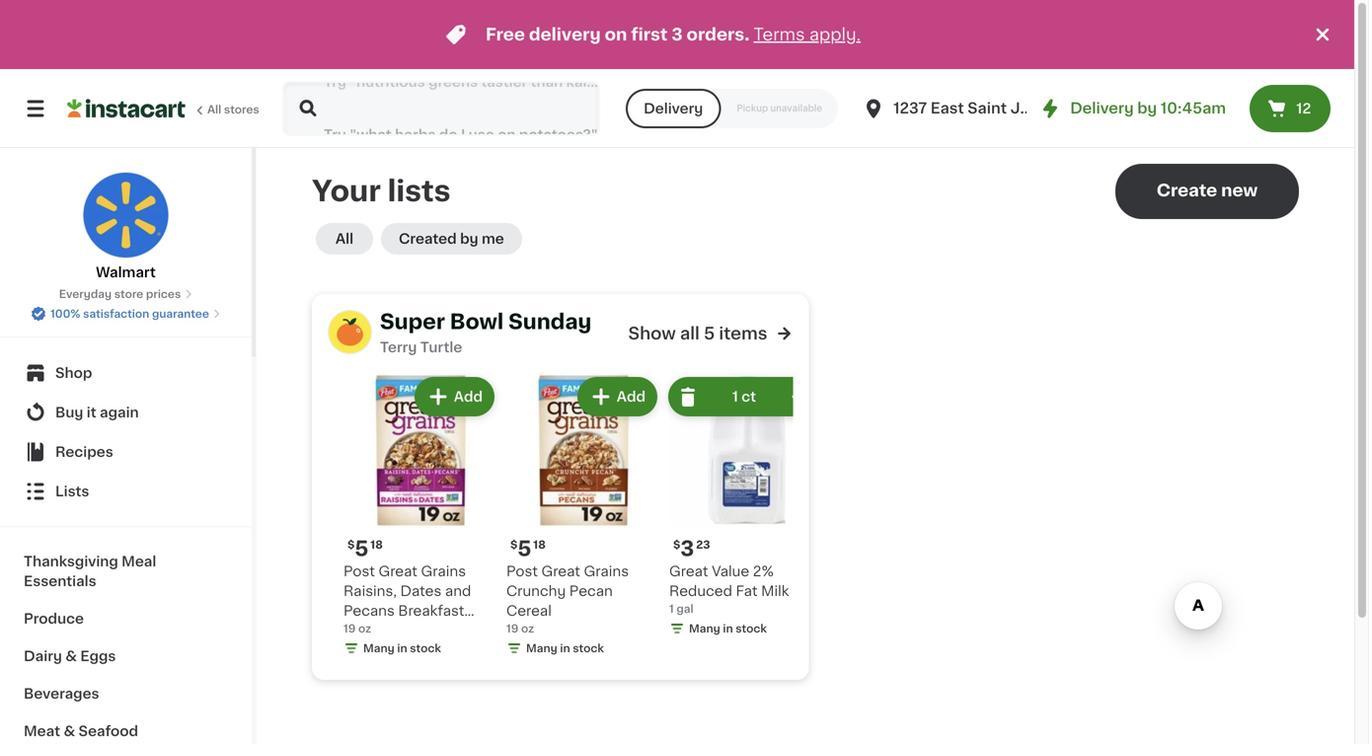 Task type: locate. For each thing, give the bounding box(es) containing it.
2 horizontal spatial in
[[723, 623, 733, 634]]

2 horizontal spatial many
[[689, 623, 720, 634]]

all inside button
[[336, 232, 354, 246]]

your
[[312, 177, 381, 205]]

1 vertical spatial 1
[[669, 604, 674, 615]]

reduced
[[669, 584, 732, 598]]

2 oz from the left
[[521, 623, 534, 634]]

3 great from the left
[[669, 565, 708, 579]]

oz down "crunchy"
[[521, 623, 534, 634]]

1 horizontal spatial grains
[[584, 565, 629, 579]]

0 vertical spatial by
[[1138, 101, 1157, 116]]

0 horizontal spatial 5
[[355, 539, 369, 559]]

dates
[[400, 584, 442, 598]]

add
[[454, 390, 483, 404], [617, 390, 646, 404]]

street
[[1065, 101, 1113, 116]]

add for post great grains crunchy pecan cereal
[[617, 390, 646, 404]]

oz
[[358, 623, 371, 634], [521, 623, 534, 634]]

create new button
[[1116, 164, 1299, 219]]

0 horizontal spatial 1
[[669, 604, 674, 615]]

buy it again
[[55, 406, 139, 420]]

delivery inside the delivery button
[[644, 102, 703, 116]]

0 horizontal spatial 19
[[344, 623, 356, 634]]

1 horizontal spatial 19
[[506, 623, 519, 634]]

3 product group from the left
[[668, 373, 824, 641]]

0 horizontal spatial many in stock
[[363, 643, 441, 654]]

create new
[[1157, 182, 1258, 199]]

1 left the gal
[[669, 604, 674, 615]]

breakfast
[[398, 604, 464, 618]]

beverages
[[24, 687, 99, 701]]

1 horizontal spatial 18
[[533, 540, 546, 550]]

100% satisfaction guarantee button
[[31, 302, 221, 322]]

$ up raisins,
[[348, 540, 355, 550]]

19 down pecans
[[344, 623, 356, 634]]

$ inside $ 3 23
[[673, 540, 681, 550]]

5
[[704, 325, 715, 342], [355, 539, 369, 559], [518, 539, 531, 559]]

1 horizontal spatial in
[[560, 643, 570, 654]]

in down "great value 2% reduced fat milk 1 gal"
[[723, 623, 733, 634]]

great up dates
[[379, 565, 418, 579]]

limited time offer region
[[0, 0, 1311, 69]]

2 $ from the left
[[510, 540, 518, 550]]

grains inside post great grains crunchy pecan cereal 19 oz
[[584, 565, 629, 579]]

1 add button from the left
[[416, 379, 493, 415]]

cereal down "crunchy"
[[506, 604, 552, 618]]

many in stock down breakfast
[[363, 643, 441, 654]]

0 horizontal spatial stock
[[410, 643, 441, 654]]

18 up "crunchy"
[[533, 540, 546, 550]]

0 vertical spatial &
[[65, 650, 77, 663]]

0 horizontal spatial by
[[460, 232, 478, 246]]

stock for post great grains raisins, dates and pecans breakfast cereal
[[410, 643, 441, 654]]

in for post great grains crunchy pecan cereal
[[560, 643, 570, 654]]

cereal inside post great grains raisins, dates and pecans breakfast cereal
[[344, 624, 389, 638]]

5 right all
[[704, 325, 715, 342]]

0 horizontal spatial post
[[344, 565, 375, 579]]

$ for great value 2% reduced fat milk
[[673, 540, 681, 550]]

great
[[379, 565, 418, 579], [541, 565, 580, 579], [669, 565, 708, 579]]

1 horizontal spatial 1
[[732, 390, 738, 404]]

19 inside post great grains crunchy pecan cereal 19 oz
[[506, 623, 519, 634]]

all for all
[[336, 232, 354, 246]]

3 left 23
[[681, 539, 694, 559]]

all down your
[[336, 232, 354, 246]]

1 vertical spatial all
[[336, 232, 354, 246]]

terms
[[754, 26, 805, 43]]

1 horizontal spatial many in stock
[[526, 643, 604, 654]]

great inside post great grains raisins, dates and pecans breakfast cereal
[[379, 565, 418, 579]]

store
[[114, 289, 143, 300]]

1 horizontal spatial by
[[1138, 101, 1157, 116]]

delivery by 10:45am
[[1070, 101, 1226, 116]]

great down $ 3 23
[[669, 565, 708, 579]]

1 horizontal spatial all
[[336, 232, 354, 246]]

1 vertical spatial by
[[460, 232, 478, 246]]

& left eggs
[[65, 650, 77, 663]]

meat & seafood link
[[12, 713, 240, 744]]

post
[[344, 565, 375, 579], [506, 565, 538, 579]]

0 horizontal spatial $
[[348, 540, 355, 550]]

1 horizontal spatial $
[[510, 540, 518, 550]]

1 $ from the left
[[348, 540, 355, 550]]

orders.
[[687, 26, 750, 43]]

2 add from the left
[[617, 390, 646, 404]]

delivery right james
[[1070, 101, 1134, 116]]

super
[[380, 311, 445, 332]]

5 for post great grains raisins, dates and pecans breakfast cereal
[[355, 539, 369, 559]]

0 horizontal spatial product group
[[344, 373, 499, 660]]

produce
[[24, 612, 84, 626]]

recipes link
[[12, 432, 240, 472]]

and
[[445, 584, 471, 598]]

19 oz
[[344, 623, 371, 634]]

add button left remove great value 2% reduced fat milk image
[[579, 379, 656, 415]]

show all 5 items
[[628, 325, 768, 342]]

$ for post great grains crunchy pecan cereal
[[510, 540, 518, 550]]

all left stores
[[207, 104, 221, 115]]

2 grains from the left
[[584, 565, 629, 579]]

2 add button from the left
[[579, 379, 656, 415]]

add button down turtle
[[416, 379, 493, 415]]

post up raisins,
[[344, 565, 375, 579]]

2 great from the left
[[541, 565, 580, 579]]

grains for dates
[[421, 565, 466, 579]]

add down turtle
[[454, 390, 483, 404]]

& right meat at the bottom of page
[[64, 725, 75, 738]]

2 horizontal spatial many in stock
[[689, 623, 767, 634]]

3 inside limited time offer region
[[672, 26, 683, 43]]

many in stock down "great value 2% reduced fat milk 1 gal"
[[689, 623, 767, 634]]

1 horizontal spatial 5
[[518, 539, 531, 559]]

0 vertical spatial all
[[207, 104, 221, 115]]

post great grains crunchy pecan cereal 19 oz
[[506, 565, 629, 634]]

1 horizontal spatial product group
[[506, 373, 661, 660]]

apply.
[[809, 26, 861, 43]]

1 horizontal spatial oz
[[521, 623, 534, 634]]

1 $ 5 18 from the left
[[348, 539, 383, 559]]

0 horizontal spatial grains
[[421, 565, 466, 579]]

thanksgiving
[[24, 555, 118, 569]]

stock down fat
[[736, 623, 767, 634]]

& for dairy
[[65, 650, 77, 663]]

1 vertical spatial cereal
[[344, 624, 389, 638]]

great for raisins,
[[379, 565, 418, 579]]

1 horizontal spatial great
[[541, 565, 580, 579]]

post inside post great grains crunchy pecan cereal 19 oz
[[506, 565, 538, 579]]

increment quantity of great value 2% reduced fat milk image
[[789, 385, 813, 409]]

100% satisfaction guarantee
[[50, 309, 209, 319]]

all stores
[[207, 104, 259, 115]]

0 horizontal spatial in
[[397, 643, 407, 654]]

& inside 'link'
[[65, 650, 77, 663]]

2 horizontal spatial stock
[[736, 623, 767, 634]]

in
[[723, 623, 733, 634], [397, 643, 407, 654], [560, 643, 570, 654]]

by
[[1138, 101, 1157, 116], [460, 232, 478, 246]]

post up "crunchy"
[[506, 565, 538, 579]]

buy
[[55, 406, 83, 420]]

add left remove great value 2% reduced fat milk image
[[617, 390, 646, 404]]

1 horizontal spatial $ 5 18
[[510, 539, 546, 559]]

by inside button
[[460, 232, 478, 246]]

18 for post great grains raisins, dates and pecans breakfast cereal
[[371, 540, 383, 550]]

1 horizontal spatial post
[[506, 565, 538, 579]]

eggs
[[80, 650, 116, 663]]

free delivery on first 3 orders. terms apply.
[[486, 26, 861, 43]]

post inside post great grains raisins, dates and pecans breakfast cereal
[[344, 565, 375, 579]]

by for created
[[460, 232, 478, 246]]

1 left ct
[[732, 390, 738, 404]]

great up "crunchy"
[[541, 565, 580, 579]]

created by me
[[399, 232, 504, 246]]

0 horizontal spatial all
[[207, 104, 221, 115]]

grains up pecan at the left of page
[[584, 565, 629, 579]]

3 right first
[[672, 26, 683, 43]]

$ left 23
[[673, 540, 681, 550]]

many down the gal
[[689, 623, 720, 634]]

all
[[680, 325, 700, 342]]

0 vertical spatial 1
[[732, 390, 738, 404]]

2 horizontal spatial $
[[673, 540, 681, 550]]

3
[[672, 26, 683, 43], [681, 539, 694, 559]]

1 horizontal spatial delivery
[[1070, 101, 1134, 116]]

add button
[[416, 379, 493, 415], [579, 379, 656, 415]]

1 vertical spatial &
[[64, 725, 75, 738]]

1 inside "great value 2% reduced fat milk 1 gal"
[[669, 604, 674, 615]]

by left 10:45am
[[1138, 101, 1157, 116]]

0 horizontal spatial add
[[454, 390, 483, 404]]

2 18 from the left
[[533, 540, 546, 550]]

1 add from the left
[[454, 390, 483, 404]]

delivery
[[529, 26, 601, 43]]

0 horizontal spatial 18
[[371, 540, 383, 550]]

Search field
[[284, 83, 598, 134]]

stock
[[736, 623, 767, 634], [410, 643, 441, 654], [573, 643, 604, 654]]

stock down post great grains crunchy pecan cereal 19 oz
[[573, 643, 604, 654]]

james
[[1011, 101, 1062, 116]]

lists link
[[12, 472, 240, 511]]

delivery inside delivery by 10:45am link
[[1070, 101, 1134, 116]]

cereal
[[506, 604, 552, 618], [344, 624, 389, 638]]

None search field
[[282, 81, 600, 136]]

product group
[[344, 373, 499, 660], [506, 373, 661, 660], [668, 373, 824, 641]]

18 up raisins,
[[371, 540, 383, 550]]

grains
[[421, 565, 466, 579], [584, 565, 629, 579]]

grains up and
[[421, 565, 466, 579]]

oz down pecans
[[358, 623, 371, 634]]

1 great from the left
[[379, 565, 418, 579]]

1 horizontal spatial add button
[[579, 379, 656, 415]]

1 post from the left
[[344, 565, 375, 579]]

2 19 from the left
[[506, 623, 519, 634]]

1 18 from the left
[[371, 540, 383, 550]]

1 horizontal spatial stock
[[573, 643, 604, 654]]

5 up "crunchy"
[[518, 539, 531, 559]]

0 horizontal spatial cereal
[[344, 624, 389, 638]]

many in stock down post great grains crunchy pecan cereal 19 oz
[[526, 643, 604, 654]]

all stores link
[[67, 81, 261, 136]]

5 up raisins,
[[355, 539, 369, 559]]

post for post great grains crunchy pecan cereal 19 oz
[[506, 565, 538, 579]]

many down post great grains crunchy pecan cereal 19 oz
[[526, 643, 557, 654]]

$ up "crunchy"
[[510, 540, 518, 550]]

dairy
[[24, 650, 62, 663]]

cereal down pecans
[[344, 624, 389, 638]]

0 horizontal spatial $ 5 18
[[348, 539, 383, 559]]

1
[[732, 390, 738, 404], [669, 604, 674, 615]]

in down post great grains crunchy pecan cereal 19 oz
[[560, 643, 570, 654]]

post great grains raisins, dates and pecans breakfast cereal
[[344, 565, 471, 638]]

all button
[[316, 223, 373, 255]]

delivery down free delivery on first 3 orders. terms apply.
[[644, 102, 703, 116]]

0 horizontal spatial great
[[379, 565, 418, 579]]

many in stock for post great grains raisins, dates and pecans breakfast cereal
[[363, 643, 441, 654]]

& for meat
[[64, 725, 75, 738]]

0 vertical spatial 3
[[672, 26, 683, 43]]

0 horizontal spatial oz
[[358, 623, 371, 634]]

many down 19 oz
[[363, 643, 395, 654]]

remove great value 2% reduced fat milk image
[[676, 385, 700, 409]]

19 down "crunchy"
[[506, 623, 519, 634]]

$ 5 18 for post great grains raisins, dates and pecans breakfast cereal
[[348, 539, 383, 559]]

1 horizontal spatial many
[[526, 643, 557, 654]]

$ 5 18 up "crunchy"
[[510, 539, 546, 559]]

0 horizontal spatial add button
[[416, 379, 493, 415]]

$
[[348, 540, 355, 550], [510, 540, 518, 550], [673, 540, 681, 550]]

in down breakfast
[[397, 643, 407, 654]]

2 horizontal spatial great
[[669, 565, 708, 579]]

stock down breakfast
[[410, 643, 441, 654]]

0 horizontal spatial delivery
[[644, 102, 703, 116]]

2 horizontal spatial product group
[[668, 373, 824, 641]]

all
[[207, 104, 221, 115], [336, 232, 354, 246]]

post for post great grains raisins, dates and pecans breakfast cereal
[[344, 565, 375, 579]]

$ 5 18 up raisins,
[[348, 539, 383, 559]]

grains inside post great grains raisins, dates and pecans breakfast cereal
[[421, 565, 466, 579]]

0 vertical spatial cereal
[[506, 604, 552, 618]]

2 post from the left
[[506, 565, 538, 579]]

lists
[[55, 485, 89, 499]]

1 grains from the left
[[421, 565, 466, 579]]

3 $ from the left
[[673, 540, 681, 550]]

walmart link
[[82, 172, 169, 282]]

great inside post great grains crunchy pecan cereal 19 oz
[[541, 565, 580, 579]]

1 horizontal spatial add
[[617, 390, 646, 404]]

0 horizontal spatial many
[[363, 643, 395, 654]]

first
[[631, 26, 668, 43]]

by left the me
[[460, 232, 478, 246]]

delivery
[[1070, 101, 1134, 116], [644, 102, 703, 116]]

2 $ 5 18 from the left
[[510, 539, 546, 559]]

1 horizontal spatial cereal
[[506, 604, 552, 618]]

seafood
[[79, 725, 138, 738]]



Task type: vqa. For each thing, say whether or not it's contained in the screenshot.
the middle many in stock
yes



Task type: describe. For each thing, give the bounding box(es) containing it.
many in stock for post great grains crunchy pecan cereal
[[526, 643, 604, 654]]

everyday store prices
[[59, 289, 181, 300]]

on
[[605, 26, 627, 43]]

18 for post great grains crunchy pecan cereal
[[533, 540, 546, 550]]

in for great value 2% reduced fat milk
[[723, 623, 733, 634]]

super bowl sunday terry turtle
[[380, 311, 592, 354]]

add for post great grains raisins, dates and pecans breakfast cereal
[[454, 390, 483, 404]]

terry
[[380, 341, 417, 354]]

everyday
[[59, 289, 112, 300]]

5 for post great grains crunchy pecan cereal
[[518, 539, 531, 559]]

gal
[[677, 604, 694, 615]]

terms apply. link
[[754, 26, 861, 43]]

meat
[[24, 725, 60, 738]]

1 ct
[[732, 390, 756, 404]]

again
[[100, 406, 139, 420]]

many for post great grains raisins, dates and pecans breakfast cereal
[[363, 643, 395, 654]]

saint
[[968, 101, 1007, 116]]

all for all stores
[[207, 104, 221, 115]]

thanksgiving meal essentials
[[24, 555, 156, 588]]

beverages link
[[12, 675, 240, 713]]

sunday
[[509, 311, 592, 332]]

guarantee
[[152, 309, 209, 319]]

lists
[[388, 177, 451, 205]]

pecans
[[344, 604, 395, 618]]

add button for post great grains raisins, dates and pecans breakfast cereal
[[416, 379, 493, 415]]

1237
[[894, 101, 927, 116]]

delivery for delivery
[[644, 102, 703, 116]]

delivery button
[[626, 89, 721, 128]]

east
[[931, 101, 964, 116]]

cereal inside post great grains crunchy pecan cereal 19 oz
[[506, 604, 552, 618]]

oz inside post great grains crunchy pecan cereal 19 oz
[[521, 623, 534, 634]]

add button for post great grains crunchy pecan cereal
[[579, 379, 656, 415]]

essentials
[[24, 575, 96, 588]]

raisins,
[[344, 584, 397, 598]]

shop link
[[12, 353, 240, 393]]

new
[[1221, 182, 1258, 199]]

delivery by 10:45am link
[[1039, 97, 1226, 120]]

$ 5 18 for post great grains crunchy pecan cereal
[[510, 539, 546, 559]]

stock for great value 2% reduced fat milk
[[736, 623, 767, 634]]

items
[[719, 325, 768, 342]]

bowl
[[450, 311, 504, 332]]

product group containing 3
[[668, 373, 824, 641]]

by for delivery
[[1138, 101, 1157, 116]]

1 oz from the left
[[358, 623, 371, 634]]

delivery for delivery by 10:45am
[[1070, 101, 1134, 116]]

everyday store prices link
[[59, 286, 193, 302]]

many for post great grains crunchy pecan cereal
[[526, 643, 557, 654]]

dairy & eggs link
[[12, 638, 240, 675]]

value
[[712, 565, 750, 579]]

buy it again link
[[12, 393, 240, 432]]

turtle
[[420, 341, 462, 354]]

$ for post great grains raisins, dates and pecans breakfast cereal
[[348, 540, 355, 550]]

me
[[482, 232, 504, 246]]

recipes
[[55, 445, 113, 459]]

$ 3 23
[[673, 539, 710, 559]]

show
[[628, 325, 676, 342]]

grains for pecan
[[584, 565, 629, 579]]

1237 east saint james street
[[894, 101, 1113, 116]]

meat & seafood
[[24, 725, 138, 738]]

1 19 from the left
[[344, 623, 356, 634]]

2 product group from the left
[[506, 373, 661, 660]]

12
[[1297, 102, 1311, 116]]

free
[[486, 26, 525, 43]]

satisfaction
[[83, 309, 149, 319]]

created by me button
[[381, 223, 522, 255]]

shop
[[55, 366, 92, 380]]

crunchy
[[506, 584, 566, 598]]

great inside "great value 2% reduced fat milk 1 gal"
[[669, 565, 708, 579]]

prices
[[146, 289, 181, 300]]

instacart logo image
[[67, 97, 186, 120]]

produce link
[[12, 600, 240, 638]]

your lists
[[312, 177, 451, 205]]

1 product group from the left
[[344, 373, 499, 660]]

thanksgiving meal essentials link
[[12, 543, 240, 600]]

ct
[[742, 390, 756, 404]]

100%
[[50, 309, 80, 319]]

2%
[[753, 565, 774, 579]]

many in stock for great value 2% reduced fat milk
[[689, 623, 767, 634]]

created
[[399, 232, 457, 246]]

2 horizontal spatial 5
[[704, 325, 715, 342]]

meal
[[122, 555, 156, 569]]

milk
[[761, 584, 789, 598]]

12 button
[[1250, 85, 1331, 132]]

dairy & eggs
[[24, 650, 116, 663]]

walmart
[[96, 266, 156, 279]]

great for crunchy
[[541, 565, 580, 579]]

service type group
[[626, 89, 838, 128]]

create
[[1157, 182, 1217, 199]]

stock for post great grains crunchy pecan cereal
[[573, 643, 604, 654]]

23
[[696, 540, 710, 550]]

1 vertical spatial 3
[[681, 539, 694, 559]]

many for great value 2% reduced fat milk
[[689, 623, 720, 634]]

in for post great grains raisins, dates and pecans breakfast cereal
[[397, 643, 407, 654]]

it
[[87, 406, 96, 420]]

walmart logo image
[[82, 172, 169, 259]]

pecan
[[569, 584, 613, 598]]

great value 2% reduced fat milk 1 gal
[[669, 565, 789, 615]]

1237 east saint james street button
[[862, 81, 1113, 136]]

10:45am
[[1161, 101, 1226, 116]]

fat
[[736, 584, 758, 598]]

stores
[[224, 104, 259, 115]]



